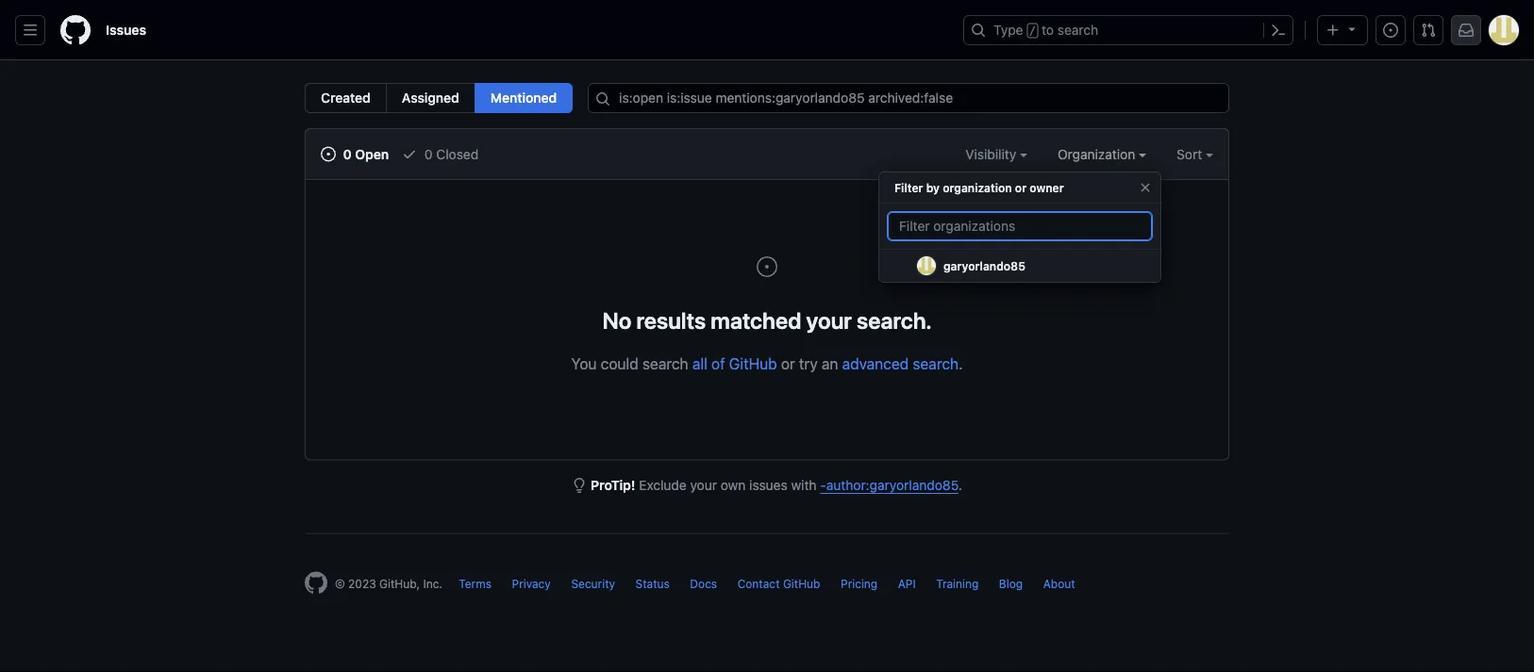 Task type: describe. For each thing, give the bounding box(es) containing it.
1 horizontal spatial your
[[806, 307, 852, 334]]

0 closed
[[421, 146, 479, 162]]

0 vertical spatial or
[[1015, 181, 1027, 194]]

security link
[[571, 578, 615, 591]]

issue opened image inside 0 open link
[[321, 147, 336, 162]]

visibility button
[[965, 144, 1027, 164]]

type
[[993, 22, 1023, 38]]

issues element
[[305, 83, 573, 113]]

1 vertical spatial your
[[690, 478, 717, 493]]

advanced search link
[[842, 355, 959, 373]]

@garyorlando85 image
[[917, 257, 936, 275]]

command palette image
[[1271, 23, 1286, 38]]

api link
[[898, 578, 916, 591]]

contact github link
[[737, 578, 820, 591]]

plus image
[[1326, 23, 1341, 38]]

close menu image
[[1138, 180, 1153, 195]]

light bulb image
[[572, 478, 587, 493]]

about
[[1043, 578, 1075, 591]]

Filter organizations text field
[[887, 211, 1153, 242]]

own
[[721, 478, 746, 493]]

0 vertical spatial homepage image
[[60, 15, 91, 45]]

protip!
[[591, 478, 635, 493]]

organization button
[[1058, 144, 1146, 164]]

0 open
[[340, 146, 389, 162]]

github inside footer
[[783, 578, 820, 591]]

1 horizontal spatial search
[[913, 355, 959, 373]]

0 for open
[[343, 146, 352, 162]]

check image
[[402, 147, 417, 162]]

you could search all of github or try an advanced search .
[[571, 355, 963, 373]]

results
[[636, 307, 706, 334]]

exclude
[[639, 478, 687, 493]]

sort button
[[1177, 144, 1213, 164]]

issues
[[749, 478, 788, 493]]

©
[[335, 578, 345, 591]]

closed
[[436, 146, 479, 162]]

protip! exclude your own issues with -author:garyorlando85 .
[[591, 478, 962, 493]]

git pull request image
[[1421, 23, 1436, 38]]

filter by organization or owner
[[894, 181, 1064, 194]]

0 vertical spatial .
[[959, 355, 963, 373]]

© 2023 github, inc.
[[335, 578, 442, 591]]

Search all issues text field
[[588, 83, 1229, 113]]

no
[[602, 307, 631, 334]]

advanced
[[842, 355, 909, 373]]



Task type: vqa. For each thing, say whether or not it's contained in the screenshot.
the rightmost the GitHub
yes



Task type: locate. For each thing, give the bounding box(es) containing it.
with
[[791, 478, 817, 493]]

0 vertical spatial github
[[729, 355, 777, 373]]

2023
[[348, 578, 376, 591]]

or left the owner
[[1015, 181, 1027, 194]]

to
[[1042, 22, 1054, 38]]

issue opened image
[[321, 147, 336, 162], [756, 256, 778, 278]]

1 horizontal spatial homepage image
[[305, 572, 327, 595]]

1 vertical spatial or
[[781, 355, 795, 373]]

created
[[321, 90, 371, 106]]

docs
[[690, 578, 717, 591]]

of
[[711, 355, 725, 373]]

you
[[571, 355, 597, 373]]

0 horizontal spatial your
[[690, 478, 717, 493]]

try
[[799, 355, 818, 373]]

or
[[1015, 181, 1027, 194], [781, 355, 795, 373]]

0 vertical spatial your
[[806, 307, 852, 334]]

created link
[[305, 83, 387, 113]]

search right to on the right top of the page
[[1057, 22, 1098, 38]]

issue opened image up no results matched your search.
[[756, 256, 778, 278]]

0
[[343, 146, 352, 162], [424, 146, 433, 162]]

2 horizontal spatial search
[[1057, 22, 1098, 38]]

status
[[635, 578, 670, 591]]

assigned
[[402, 90, 459, 106]]

by
[[926, 181, 940, 194]]

1 vertical spatial .
[[958, 478, 962, 493]]

0 closed link
[[402, 144, 479, 164]]

about link
[[1043, 578, 1075, 591]]

your
[[806, 307, 852, 334], [690, 478, 717, 493]]

.
[[959, 355, 963, 373], [958, 478, 962, 493]]

-author:garyorlando85 link
[[820, 478, 958, 493]]

matched
[[711, 307, 801, 334]]

search left all on the bottom left of page
[[642, 355, 688, 373]]

pricing
[[841, 578, 878, 591]]

github right of
[[729, 355, 777, 373]]

2 0 from the left
[[424, 146, 433, 162]]

0 horizontal spatial issue opened image
[[321, 147, 336, 162]]

status link
[[635, 578, 670, 591]]

inc.
[[423, 578, 442, 591]]

open
[[355, 146, 389, 162]]

filter
[[894, 181, 923, 194]]

contact github
[[737, 578, 820, 591]]

assigned link
[[386, 83, 475, 113]]

0 right check icon
[[424, 146, 433, 162]]

privacy link
[[512, 578, 551, 591]]

organization
[[1058, 146, 1139, 162]]

or left try
[[781, 355, 795, 373]]

terms link
[[459, 578, 492, 591]]

1 horizontal spatial or
[[1015, 181, 1027, 194]]

homepage image left the © on the left bottom
[[305, 572, 327, 595]]

1 0 from the left
[[343, 146, 352, 162]]

/
[[1029, 25, 1036, 38]]

training link
[[936, 578, 979, 591]]

could
[[601, 355, 638, 373]]

Issues search field
[[588, 83, 1229, 113]]

search
[[1057, 22, 1098, 38], [642, 355, 688, 373], [913, 355, 959, 373]]

organization
[[943, 181, 1012, 194]]

pricing link
[[841, 578, 878, 591]]

docs link
[[690, 578, 717, 591]]

triangle down image
[[1344, 21, 1360, 36]]

owner
[[1030, 181, 1064, 194]]

all
[[692, 355, 707, 373]]

api
[[898, 578, 916, 591]]

homepage image
[[60, 15, 91, 45], [305, 572, 327, 595]]

contact
[[737, 578, 780, 591]]

0 left open
[[343, 146, 352, 162]]

homepage image left issues
[[60, 15, 91, 45]]

1 horizontal spatial 0
[[424, 146, 433, 162]]

0 horizontal spatial search
[[642, 355, 688, 373]]

search.
[[857, 307, 932, 334]]

0 vertical spatial issue opened image
[[321, 147, 336, 162]]

1 vertical spatial issue opened image
[[756, 256, 778, 278]]

github
[[729, 355, 777, 373], [783, 578, 820, 591]]

1 horizontal spatial github
[[783, 578, 820, 591]]

0 horizontal spatial or
[[781, 355, 795, 373]]

0 horizontal spatial homepage image
[[60, 15, 91, 45]]

0 for closed
[[424, 146, 433, 162]]

0 horizontal spatial 0
[[343, 146, 352, 162]]

0 horizontal spatial github
[[729, 355, 777, 373]]

1 vertical spatial homepage image
[[305, 572, 327, 595]]

security
[[571, 578, 615, 591]]

issues
[[106, 22, 146, 38]]

homepage image inside footer
[[305, 572, 327, 595]]

github right contact
[[783, 578, 820, 591]]

visibility
[[965, 146, 1020, 162]]

privacy
[[512, 578, 551, 591]]

garyorlando85 link
[[879, 250, 1161, 283]]

your left the 'own'
[[690, 478, 717, 493]]

blog link
[[999, 578, 1023, 591]]

blog
[[999, 578, 1023, 591]]

type / to search
[[993, 22, 1098, 38]]

1 vertical spatial github
[[783, 578, 820, 591]]

no results matched your search.
[[602, 307, 932, 334]]

1 horizontal spatial issue opened image
[[756, 256, 778, 278]]

search down search. on the right
[[913, 355, 959, 373]]

issue opened image
[[1383, 23, 1398, 38]]

an
[[822, 355, 838, 373]]

training
[[936, 578, 979, 591]]

terms
[[459, 578, 492, 591]]

garyorlando85
[[944, 259, 1026, 273]]

issue opened image left 0 open
[[321, 147, 336, 162]]

your up an
[[806, 307, 852, 334]]

0 open link
[[321, 144, 389, 164]]

author:garyorlando85
[[826, 478, 958, 493]]

-
[[820, 478, 826, 493]]

footer
[[290, 534, 1244, 642]]

search image
[[596, 92, 611, 107]]

notifications image
[[1459, 23, 1474, 38]]

all of github link
[[692, 355, 777, 373]]

sort
[[1177, 146, 1202, 162]]

github,
[[379, 578, 420, 591]]

footer containing © 2023 github, inc.
[[290, 534, 1244, 642]]



